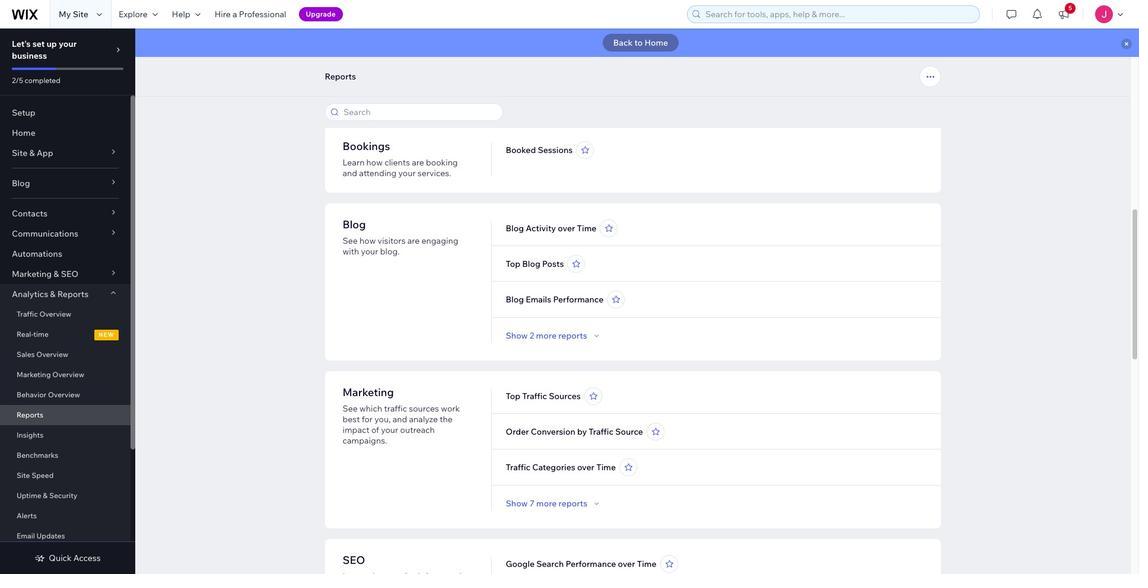 Task type: locate. For each thing, give the bounding box(es) containing it.
1 see from the top
[[343, 58, 358, 68]]

1 vertical spatial reports
[[559, 498, 588, 509]]

your left services.
[[398, 168, 416, 179]]

1 vertical spatial see
[[343, 236, 358, 246]]

& inside uptime & security link
[[43, 491, 48, 500]]

& inside site & app dropdown button
[[29, 148, 35, 158]]

reports up carts,
[[325, 71, 356, 82]]

reports inside reports button
[[325, 71, 356, 82]]

bookings
[[343, 139, 390, 153]]

my site
[[59, 9, 88, 20]]

blog inside the blog see how visitors are engaging with your blog.
[[343, 218, 366, 231]]

how inside bookings learn how clients are booking and attending your services.
[[366, 157, 383, 168]]

hire a professional link
[[208, 0, 293, 28]]

time
[[33, 330, 49, 339]]

traffic
[[384, 403, 407, 414]]

blog left "activity"
[[506, 223, 524, 234]]

2 horizontal spatial and
[[393, 414, 407, 425]]

2/5 completed
[[12, 76, 60, 85]]

2 horizontal spatial reports
[[325, 71, 356, 82]]

campaigns.
[[343, 436, 387, 446]]

marketing up analytics
[[12, 269, 52, 279]]

site left app
[[12, 148, 27, 158]]

categories
[[532, 462, 575, 473]]

1 horizontal spatial home
[[645, 37, 668, 48]]

let's set up your business
[[12, 39, 77, 61]]

1 vertical spatial time
[[596, 462, 616, 473]]

2 vertical spatial marketing
[[343, 386, 394, 399]]

1 vertical spatial marketing
[[17, 370, 51, 379]]

sales overview
[[17, 350, 68, 359]]

hire
[[215, 9, 231, 20]]

see left "blog."
[[343, 236, 358, 246]]

0 vertical spatial time
[[577, 223, 597, 234]]

are inside the blog see how visitors are engaging with your blog.
[[407, 236, 420, 246]]

booking
[[426, 157, 458, 168]]

orders,
[[343, 79, 370, 90]]

blog left posts
[[522, 259, 540, 269]]

more.
[[382, 90, 404, 100]]

attending
[[359, 168, 397, 179]]

1 vertical spatial and
[[343, 168, 357, 179]]

how inside the blog see how visitors are engaging with your blog.
[[360, 236, 376, 246]]

traffic right by
[[589, 427, 614, 437]]

see inside the blog see how visitors are engaging with your blog.
[[343, 236, 358, 246]]

more for marketing
[[536, 498, 557, 509]]

site for site speed
[[17, 471, 30, 480]]

0 vertical spatial site
[[73, 9, 88, 20]]

reports
[[558, 330, 587, 341], [559, 498, 588, 509]]

and right you,
[[393, 414, 407, 425]]

alerts
[[17, 511, 37, 520]]

reports up traffic overview link
[[57, 289, 89, 300]]

0 vertical spatial show
[[506, 330, 528, 341]]

blog see how visitors are engaging with your blog.
[[343, 218, 458, 257]]

3 see from the top
[[343, 403, 358, 414]]

0 vertical spatial reports
[[325, 71, 356, 82]]

2 see from the top
[[343, 236, 358, 246]]

1 vertical spatial top
[[506, 391, 520, 402]]

traffic
[[17, 310, 38, 319], [522, 391, 547, 402], [589, 427, 614, 437], [506, 462, 531, 473]]

1 horizontal spatial reports
[[57, 289, 89, 300]]

marketing & seo
[[12, 269, 78, 279]]

updates
[[37, 532, 65, 541]]

order
[[506, 427, 529, 437]]

completed
[[25, 76, 60, 85]]

site right my
[[73, 9, 88, 20]]

blog inside dropdown button
[[12, 178, 30, 189]]

1 show from the top
[[506, 330, 528, 341]]

are inside bookings learn how clients are booking and attending your services.
[[412, 157, 424, 168]]

home down setup on the left
[[12, 128, 35, 138]]

2 vertical spatial reports
[[17, 411, 43, 419]]

performance right search
[[566, 559, 616, 570]]

reports inside reports link
[[17, 411, 43, 419]]

reports for blog
[[558, 330, 587, 341]]

home inside sidebar element
[[12, 128, 35, 138]]

0 vertical spatial reports
[[558, 330, 587, 341]]

seo inside dropdown button
[[61, 269, 78, 279]]

blog up contacts
[[12, 178, 30, 189]]

blog for blog emails performance
[[506, 294, 524, 305]]

2 vertical spatial site
[[17, 471, 30, 480]]

back to home alert
[[135, 28, 1139, 57]]

0 vertical spatial home
[[645, 37, 668, 48]]

behavior
[[17, 390, 46, 399]]

access
[[73, 553, 101, 564]]

speed
[[32, 471, 54, 480]]

traffic down analytics
[[17, 310, 38, 319]]

blog for blog
[[12, 178, 30, 189]]

site
[[73, 9, 88, 20], [12, 148, 27, 158], [17, 471, 30, 480]]

& up analytics & reports
[[54, 269, 59, 279]]

overview down sales overview link
[[52, 370, 84, 379]]

0 vertical spatial seo
[[61, 269, 78, 279]]

how down the 'bookings'
[[366, 157, 383, 168]]

new
[[99, 331, 115, 339]]

1 vertical spatial seo
[[343, 554, 365, 567]]

blog emails performance
[[506, 294, 604, 305]]

reports up 'insights'
[[17, 411, 43, 419]]

top left posts
[[506, 259, 520, 269]]

reports down blog emails performance
[[558, 330, 587, 341]]

0 vertical spatial more
[[536, 330, 557, 341]]

& right "uptime"
[[43, 491, 48, 500]]

& down the marketing & seo
[[50, 289, 56, 300]]

bookings learn how clients are booking and attending your services.
[[343, 139, 458, 179]]

Search field
[[340, 104, 499, 120]]

performance for emails
[[553, 294, 604, 305]]

overview for sales overview
[[36, 350, 68, 359]]

over for categories
[[577, 462, 595, 473]]

0 vertical spatial performance
[[553, 294, 604, 305]]

sources
[[549, 391, 581, 402]]

how for blog
[[360, 236, 376, 246]]

reports down traffic categories over time
[[559, 498, 588, 509]]

for
[[362, 414, 373, 425]]

overview down analytics & reports
[[39, 310, 71, 319]]

analyze
[[409, 414, 438, 425]]

reports for reports button
[[325, 71, 356, 82]]

which
[[360, 403, 382, 414]]

analytics
[[12, 289, 48, 300]]

performing.
[[343, 68, 388, 79]]

1 vertical spatial are
[[407, 236, 420, 246]]

0 horizontal spatial home
[[12, 128, 35, 138]]

behavior overview
[[17, 390, 80, 399]]

0 horizontal spatial seo
[[61, 269, 78, 279]]

0 vertical spatial are
[[412, 157, 424, 168]]

benchmarks
[[17, 451, 58, 460]]

2 vertical spatial how
[[360, 236, 376, 246]]

how up orders,
[[360, 58, 376, 68]]

order conversion by traffic source
[[506, 427, 643, 437]]

2 vertical spatial see
[[343, 403, 358, 414]]

your right with
[[361, 246, 378, 257]]

contacts
[[12, 208, 47, 219]]

0 vertical spatial marketing
[[12, 269, 52, 279]]

over
[[558, 223, 575, 234], [577, 462, 595, 473], [618, 559, 635, 570]]

top for top traffic sources
[[506, 391, 520, 402]]

2 show from the top
[[506, 498, 528, 509]]

0 vertical spatial top
[[506, 259, 520, 269]]

& inside analytics & reports dropdown button
[[50, 289, 56, 300]]

1 vertical spatial show
[[506, 498, 528, 509]]

top for top blog posts
[[506, 259, 520, 269]]

& left app
[[29, 148, 35, 158]]

uptime & security
[[17, 491, 77, 500]]

site inside dropdown button
[[12, 148, 27, 158]]

marketing up behavior
[[17, 370, 51, 379]]

your inside marketing see which traffic sources work best for you, and analyze the impact of your outreach campaigns.
[[381, 425, 398, 436]]

more right '7'
[[536, 498, 557, 509]]

blog up with
[[343, 218, 366, 231]]

real-
[[17, 330, 33, 339]]

insights link
[[0, 425, 131, 446]]

sales,
[[422, 68, 444, 79]]

marketing for marketing & seo
[[12, 269, 52, 279]]

to
[[635, 37, 643, 48]]

and inside see how your store is performing. analyze sales, orders, visitors, abandoned carts, and more.
[[366, 90, 380, 100]]

2 horizontal spatial over
[[618, 559, 635, 570]]

are right clients
[[412, 157, 424, 168]]

by
[[577, 427, 587, 437]]

2 vertical spatial over
[[618, 559, 635, 570]]

0 horizontal spatial and
[[343, 168, 357, 179]]

0 vertical spatial see
[[343, 58, 358, 68]]

1 top from the top
[[506, 259, 520, 269]]

marketing for marketing overview
[[17, 370, 51, 379]]

time for traffic categories over time
[[596, 462, 616, 473]]

1 vertical spatial performance
[[566, 559, 616, 570]]

overview down the 'marketing overview' link
[[48, 390, 80, 399]]

& inside marketing & seo dropdown button
[[54, 269, 59, 279]]

top up 'order'
[[506, 391, 520, 402]]

explore
[[119, 9, 148, 20]]

sidebar element
[[0, 28, 135, 574]]

blog left emails at the left bottom of page
[[506, 294, 524, 305]]

show for blog
[[506, 330, 528, 341]]

1 reports from the top
[[558, 330, 587, 341]]

automations
[[12, 249, 62, 259]]

your right up
[[59, 39, 77, 49]]

my
[[59, 9, 71, 20]]

engaging
[[422, 236, 458, 246]]

quick access
[[49, 553, 101, 564]]

and
[[366, 90, 380, 100], [343, 168, 357, 179], [393, 414, 407, 425]]

0 vertical spatial over
[[558, 223, 575, 234]]

performance
[[553, 294, 604, 305], [566, 559, 616, 570]]

2 vertical spatial time
[[637, 559, 657, 570]]

overview up marketing overview
[[36, 350, 68, 359]]

are right visitors
[[407, 236, 420, 246]]

overview for marketing overview
[[52, 370, 84, 379]]

help button
[[165, 0, 208, 28]]

1 vertical spatial home
[[12, 128, 35, 138]]

marketing for marketing see which traffic sources work best for you, and analyze the impact of your outreach campaigns.
[[343, 386, 394, 399]]

0 vertical spatial and
[[366, 90, 380, 100]]

overview for traffic overview
[[39, 310, 71, 319]]

of
[[371, 425, 379, 436]]

communications
[[12, 228, 78, 239]]

home right the to
[[645, 37, 668, 48]]

2 reports from the top
[[559, 498, 588, 509]]

1 vertical spatial site
[[12, 148, 27, 158]]

your right of
[[381, 425, 398, 436]]

traffic inside sidebar element
[[17, 310, 38, 319]]

marketing overview link
[[0, 365, 131, 385]]

show left '7'
[[506, 498, 528, 509]]

marketing inside marketing see which traffic sources work best for you, and analyze the impact of your outreach campaigns.
[[343, 386, 394, 399]]

1 vertical spatial more
[[536, 498, 557, 509]]

your inside see how your store is performing. analyze sales, orders, visitors, abandoned carts, and more.
[[378, 58, 395, 68]]

marketing up the which
[[343, 386, 394, 399]]

0 horizontal spatial reports
[[17, 411, 43, 419]]

performance right emails at the left bottom of page
[[553, 294, 604, 305]]

see up orders,
[[343, 58, 358, 68]]

top
[[506, 259, 520, 269], [506, 391, 520, 402]]

see inside marketing see which traffic sources work best for you, and analyze the impact of your outreach campaigns.
[[343, 403, 358, 414]]

more right 2
[[536, 330, 557, 341]]

Search for tools, apps, help & more... field
[[702, 6, 976, 23]]

and right carts,
[[366, 90, 380, 100]]

your left "store"
[[378, 58, 395, 68]]

1 horizontal spatial and
[[366, 90, 380, 100]]

see for blog
[[343, 236, 358, 246]]

2 top from the top
[[506, 391, 520, 402]]

site for site & app
[[12, 148, 27, 158]]

blog for blog activity over time
[[506, 223, 524, 234]]

show left 2
[[506, 330, 528, 341]]

1 vertical spatial how
[[366, 157, 383, 168]]

posts
[[542, 259, 564, 269]]

1 vertical spatial over
[[577, 462, 595, 473]]

how right with
[[360, 236, 376, 246]]

0 vertical spatial how
[[360, 58, 376, 68]]

see left the for
[[343, 403, 358, 414]]

and left attending
[[343, 168, 357, 179]]

1 vertical spatial reports
[[57, 289, 89, 300]]

google search performance over time
[[506, 559, 657, 570]]

see how your store is performing. analyze sales, orders, visitors, abandoned carts, and more.
[[343, 58, 448, 100]]

upgrade
[[306, 9, 336, 18]]

site left speed
[[17, 471, 30, 480]]

0 horizontal spatial over
[[558, 223, 575, 234]]

marketing inside dropdown button
[[12, 269, 52, 279]]

time
[[577, 223, 597, 234], [596, 462, 616, 473], [637, 559, 657, 570]]

2 vertical spatial and
[[393, 414, 407, 425]]

1 horizontal spatial over
[[577, 462, 595, 473]]



Task type: vqa. For each thing, say whether or not it's contained in the screenshot.
that's
no



Task type: describe. For each thing, give the bounding box(es) containing it.
source
[[615, 427, 643, 437]]

blog for blog see how visitors are engaging with your blog.
[[343, 218, 366, 231]]

how inside see how your store is performing. analyze sales, orders, visitors, abandoned carts, and more.
[[360, 58, 376, 68]]

reports for reports link
[[17, 411, 43, 419]]

top blog posts
[[506, 259, 564, 269]]

professional
[[239, 9, 286, 20]]

reports link
[[0, 405, 131, 425]]

are for bookings
[[412, 157, 424, 168]]

conversion
[[531, 427, 575, 437]]

business
[[12, 50, 47, 61]]

are for blog
[[407, 236, 420, 246]]

traffic overview
[[17, 310, 71, 319]]

1 horizontal spatial seo
[[343, 554, 365, 567]]

emails
[[526, 294, 551, 305]]

and inside marketing see which traffic sources work best for you, and analyze the impact of your outreach campaigns.
[[393, 414, 407, 425]]

show 7 more reports
[[506, 498, 588, 509]]

back to home
[[613, 37, 668, 48]]

and inside bookings learn how clients are booking and attending your services.
[[343, 168, 357, 179]]

reports button
[[319, 68, 362, 85]]

sources
[[409, 403, 439, 414]]

help
[[172, 9, 190, 20]]

booked
[[506, 145, 536, 155]]

traffic overview link
[[0, 304, 131, 325]]

analyze
[[390, 68, 420, 79]]

clients
[[385, 157, 410, 168]]

quick
[[49, 553, 72, 564]]

over for activity
[[558, 223, 575, 234]]

email updates
[[17, 532, 65, 541]]

site speed link
[[0, 466, 131, 486]]

visitors
[[378, 236, 406, 246]]

communications button
[[0, 224, 131, 244]]

uptime
[[17, 491, 41, 500]]

site & app button
[[0, 143, 131, 163]]

insights
[[17, 431, 43, 440]]

hire a professional
[[215, 9, 286, 20]]

& for site
[[29, 148, 35, 158]]

with
[[343, 246, 359, 257]]

marketing & seo button
[[0, 264, 131, 284]]

carts,
[[343, 90, 364, 100]]

time for blog activity over time
[[577, 223, 597, 234]]

7
[[530, 498, 535, 509]]

& for analytics
[[50, 289, 56, 300]]

setup
[[12, 107, 35, 118]]

performance for search
[[566, 559, 616, 570]]

overview for behavior overview
[[48, 390, 80, 399]]

& for uptime
[[43, 491, 48, 500]]

marketing overview
[[17, 370, 84, 379]]

automations link
[[0, 244, 131, 264]]

the
[[440, 414, 453, 425]]

alerts link
[[0, 506, 131, 526]]

your inside the blog see how visitors are engaging with your blog.
[[361, 246, 378, 257]]

store
[[397, 58, 417, 68]]

booked sessions
[[506, 145, 573, 155]]

traffic down 'order'
[[506, 462, 531, 473]]

google
[[506, 559, 535, 570]]

upgrade button
[[299, 7, 343, 21]]

a
[[233, 9, 237, 20]]

abandoned
[[403, 79, 448, 90]]

5 button
[[1051, 0, 1077, 28]]

show 2 more reports button
[[506, 330, 601, 341]]

5
[[1069, 4, 1072, 12]]

home inside button
[[645, 37, 668, 48]]

see for marketing
[[343, 403, 358, 414]]

your inside the let's set up your business
[[59, 39, 77, 49]]

impact
[[343, 425, 370, 436]]

traffic left sources
[[522, 391, 547, 402]]

activity
[[526, 223, 556, 234]]

app
[[37, 148, 53, 158]]

2/5
[[12, 76, 23, 85]]

show for marketing
[[506, 498, 528, 509]]

up
[[47, 39, 57, 49]]

benchmarks link
[[0, 446, 131, 466]]

email
[[17, 532, 35, 541]]

how for bookings
[[366, 157, 383, 168]]

behavior overview link
[[0, 385, 131, 405]]

see inside see how your store is performing. analyze sales, orders, visitors, abandoned carts, and more.
[[343, 58, 358, 68]]

reports inside analytics & reports dropdown button
[[57, 289, 89, 300]]

home link
[[0, 123, 131, 143]]

search
[[537, 559, 564, 570]]

security
[[49, 491, 77, 500]]

contacts button
[[0, 204, 131, 224]]

uptime & security link
[[0, 486, 131, 506]]

show 7 more reports button
[[506, 498, 602, 509]]

you,
[[375, 414, 391, 425]]

visitors,
[[372, 79, 402, 90]]

sessions
[[538, 145, 573, 155]]

set
[[32, 39, 45, 49]]

site speed
[[17, 471, 54, 480]]

top traffic sources
[[506, 391, 581, 402]]

site & app
[[12, 148, 53, 158]]

email updates link
[[0, 526, 131, 546]]

& for marketing
[[54, 269, 59, 279]]

real-time
[[17, 330, 49, 339]]

back to home button
[[603, 34, 679, 52]]

more for blog
[[536, 330, 557, 341]]

work
[[441, 403, 460, 414]]

setup link
[[0, 103, 131, 123]]

show 2 more reports
[[506, 330, 587, 341]]

reports for marketing
[[559, 498, 588, 509]]

blog activity over time
[[506, 223, 597, 234]]

your inside bookings learn how clients are booking and attending your services.
[[398, 168, 416, 179]]

sales overview link
[[0, 345, 131, 365]]

analytics & reports button
[[0, 284, 131, 304]]

learn
[[343, 157, 365, 168]]



